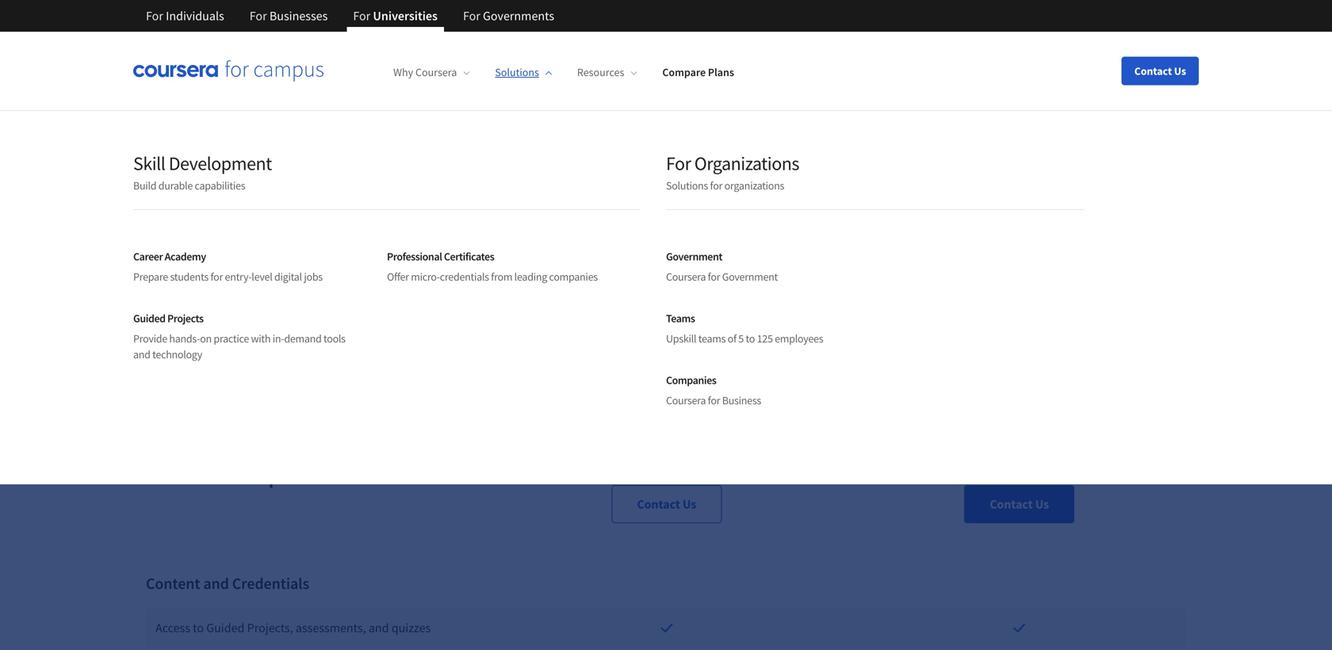 Task type: vqa. For each thing, say whether or not it's contained in the screenshot.


Task type: locate. For each thing, give the bounding box(es) containing it.
for inside companies coursera for business
[[708, 393, 720, 408]]

coursera.
[[226, 313, 298, 337]]

for businesses
[[250, 8, 328, 24]]

0 horizontal spatial the
[[306, 155, 374, 219]]

projects
[[167, 311, 203, 325]]

for left businesses
[[250, 8, 267, 24]]

credentials down certificates on the left top of page
[[440, 270, 489, 284]]

for for governments
[[463, 8, 480, 24]]

companies
[[666, 373, 716, 387]]

you
[[966, 285, 995, 308], [170, 313, 199, 337]]

contact us link
[[612, 485, 722, 523], [964, 485, 1074, 523]]

plan
[[382, 155, 473, 219], [1130, 285, 1164, 308]]

2 contact us link from the left
[[964, 485, 1074, 523]]

banner navigation
[[133, 0, 567, 32]]

integrity
[[646, 285, 710, 308]]

solutions
[[495, 65, 539, 79], [666, 178, 708, 193]]

assessments,
[[296, 620, 366, 636]]

and down provide
[[133, 347, 150, 362]]

entry-
[[225, 270, 252, 284]]

job-
[[405, 285, 435, 308]]

on
[[202, 313, 222, 337], [200, 331, 212, 346]]

on inside from content and credentials and job-based learning to academic integrity and program management tools, you can find the right plan for you on coursera.
[[202, 313, 222, 337]]

1 vertical spatial plan
[[1130, 285, 1164, 308]]

for inside "career academy prepare students for entry-level digital jobs"
[[210, 270, 223, 284]]

guided inside guided projects provide hands-on practice with in-demand tools and technology
[[133, 311, 165, 325]]

0 horizontal spatial you
[[170, 313, 199, 337]]

career academy prepare students for entry-level digital jobs
[[133, 249, 323, 284]]

0 vertical spatial guided
[[133, 311, 165, 325]]

solutions down organizations
[[666, 178, 708, 193]]

0 vertical spatial coursera
[[415, 65, 457, 79]]

build
[[133, 178, 156, 193]]

0 vertical spatial credentials
[[440, 270, 489, 284]]

1 vertical spatial solutions
[[666, 178, 708, 193]]

1 horizontal spatial to
[[550, 285, 566, 308]]

coursera for government coursera for government
[[666, 270, 706, 284]]

and left offer
[[304, 206, 383, 270]]

for
[[712, 155, 770, 219], [710, 178, 722, 193], [210, 270, 223, 284], [708, 270, 720, 284], [146, 313, 167, 337], [708, 393, 720, 408]]

can
[[998, 285, 1025, 308]]

1 horizontal spatial right
[[1090, 285, 1126, 308]]

find
[[1029, 285, 1059, 308]]

for left universities
[[353, 8, 370, 24]]

content
[[146, 574, 200, 593]]

digital
[[274, 270, 302, 284]]

2 horizontal spatial us
[[1174, 64, 1186, 78]]

and
[[304, 206, 383, 270], [252, 285, 281, 308], [372, 285, 402, 308], [713, 285, 742, 308], [133, 347, 150, 362], [203, 574, 229, 593], [369, 620, 389, 636]]

students,
[[881, 155, 1071, 219]]

contact us button
[[1122, 57, 1199, 85]]

credentials
[[440, 270, 489, 284], [284, 285, 369, 308]]

and right content
[[203, 574, 229, 593]]

to inside teams upskill teams of 5 to 125 employees
[[746, 331, 755, 346]]

to down companies
[[550, 285, 566, 308]]

you left the can
[[966, 285, 995, 308]]

1 horizontal spatial contact us link
[[964, 485, 1074, 523]]

to
[[550, 285, 566, 308], [746, 331, 755, 346], [193, 620, 204, 636]]

solutions down governments
[[495, 65, 539, 79]]

tools,
[[921, 285, 963, 308]]

1 vertical spatial you
[[170, 313, 199, 337]]

teams
[[698, 331, 726, 346]]

right
[[605, 155, 703, 219], [1090, 285, 1126, 308]]

1 vertical spatial guided
[[206, 620, 245, 636]]

us
[[1174, 64, 1186, 78], [683, 496, 696, 512], [1035, 496, 1049, 512]]

1 vertical spatial coursera
[[666, 270, 706, 284]]

on left 'practice'
[[200, 331, 212, 346]]

0 horizontal spatial contact us
[[990, 496, 1049, 512]]

for
[[146, 8, 163, 24], [250, 8, 267, 24], [353, 8, 370, 24], [463, 8, 480, 24], [666, 151, 691, 175]]

right inside from content and credentials and job-based learning to academic integrity and program management tools, you can find the right plan for you on coursera.
[[1090, 285, 1126, 308]]

2 vertical spatial coursera
[[666, 393, 706, 408]]

1 horizontal spatial plan
[[1130, 285, 1164, 308]]

0 horizontal spatial us
[[683, 496, 696, 512]]

the inside from content and credentials and job-based learning to academic integrity and program management tools, you can find the right plan for you on coursera.
[[1062, 285, 1087, 308]]

0 horizontal spatial credentials
[[284, 285, 369, 308]]

plans
[[708, 65, 734, 79]]

1 vertical spatial right
[[1090, 285, 1126, 308]]

universities
[[373, 8, 438, 24]]

governments
[[483, 8, 554, 24]]

for left governments
[[463, 8, 480, 24]]

businesses
[[269, 8, 328, 24]]

credentials down jobs
[[284, 285, 369, 308]]

1 vertical spatial credentials
[[284, 285, 369, 308]]

0 vertical spatial plan
[[382, 155, 473, 219]]

5
[[738, 331, 744, 346]]

0 vertical spatial government
[[666, 249, 722, 264]]

in-
[[273, 331, 284, 346]]

credentials inside professional certificates offer micro-credentials from leading companies
[[440, 270, 489, 284]]

and down offer
[[372, 285, 402, 308]]

for inside from content and credentials and job-based learning to academic integrity and program management tools, you can find the right plan for you on coursera.
[[146, 313, 167, 337]]

the inside choose the plan that's right for your students, faculty, and institution
[[306, 155, 374, 219]]

business
[[722, 393, 761, 408]]

0 vertical spatial contact us
[[1134, 64, 1186, 78]]

1 horizontal spatial contact
[[990, 496, 1033, 512]]

1 vertical spatial the
[[1062, 285, 1087, 308]]

to right '5' at the bottom right
[[746, 331, 755, 346]]

guided up provide
[[133, 311, 165, 325]]

tools
[[323, 331, 346, 346]]

guided
[[133, 311, 165, 325], [206, 620, 245, 636]]

0 horizontal spatial guided
[[133, 311, 165, 325]]

organizations
[[694, 151, 799, 175]]

for inside the for organizations solutions for organizations
[[666, 151, 691, 175]]

solutions link
[[495, 65, 552, 79]]

0 horizontal spatial contact us link
[[612, 485, 722, 523]]

1 horizontal spatial solutions
[[666, 178, 708, 193]]

2 horizontal spatial to
[[746, 331, 755, 346]]

0 vertical spatial solutions
[[495, 65, 539, 79]]

0 horizontal spatial right
[[605, 155, 703, 219]]

for universities
[[353, 8, 438, 24]]

organizations
[[724, 178, 784, 193]]

of
[[728, 331, 736, 346]]

why coursera link
[[393, 65, 470, 79]]

institution
[[391, 206, 603, 270]]

professional
[[387, 249, 442, 264]]

and down government coursera for government
[[713, 285, 742, 308]]

to right access
[[193, 620, 204, 636]]

management
[[815, 285, 917, 308]]

1 horizontal spatial contact us
[[1134, 64, 1186, 78]]

0 vertical spatial you
[[966, 285, 995, 308]]

level
[[252, 270, 272, 284]]

for left organizations
[[666, 151, 691, 175]]

government up the program
[[722, 270, 778, 284]]

2 vertical spatial to
[[193, 620, 204, 636]]

resources link
[[577, 65, 637, 79]]

government up integrity
[[666, 249, 722, 264]]

the
[[306, 155, 374, 219], [1062, 285, 1087, 308]]

1 vertical spatial to
[[746, 331, 755, 346]]

contact us
[[1134, 64, 1186, 78], [990, 496, 1049, 512]]

government
[[666, 249, 722, 264], [722, 270, 778, 284]]

1 horizontal spatial guided
[[206, 620, 245, 636]]

coursera up integrity
[[666, 270, 706, 284]]

0 vertical spatial the
[[306, 155, 374, 219]]

access to guided projects, assessments, and quizzes
[[155, 620, 431, 636]]

that's
[[482, 155, 597, 219]]

you up technology
[[170, 313, 199, 337]]

for left the individuals
[[146, 8, 163, 24]]

1 horizontal spatial credentials
[[440, 270, 489, 284]]

contact
[[1134, 64, 1172, 78], [637, 496, 680, 512], [990, 496, 1033, 512]]

coursera inside government coursera for government
[[666, 270, 706, 284]]

on inside guided projects provide hands-on practice with in-demand tools and technology
[[200, 331, 212, 346]]

based
[[435, 285, 481, 308]]

0 vertical spatial to
[[550, 285, 566, 308]]

0 horizontal spatial plan
[[382, 155, 473, 219]]

0 horizontal spatial contact
[[637, 496, 680, 512]]

coursera right the why
[[415, 65, 457, 79]]

coursera down companies
[[666, 393, 706, 408]]

1 horizontal spatial the
[[1062, 285, 1087, 308]]

0 vertical spatial right
[[605, 155, 703, 219]]

coursera inside companies coursera for business
[[666, 393, 706, 408]]

1 vertical spatial contact us
[[990, 496, 1049, 512]]

on down content
[[202, 313, 222, 337]]

2 horizontal spatial contact
[[1134, 64, 1172, 78]]

compare
[[662, 65, 706, 79]]

provide
[[133, 331, 167, 346]]

guided down content and credentials
[[206, 620, 245, 636]]



Task type: describe. For each thing, give the bounding box(es) containing it.
contact inside features comparison contact us
[[637, 496, 680, 512]]

why coursera
[[393, 65, 457, 79]]

for governments
[[463, 8, 554, 24]]

for for universities
[[353, 8, 370, 24]]

0 horizontal spatial to
[[193, 620, 204, 636]]

1 contact us link from the left
[[612, 485, 722, 523]]

coursera for why coursera
[[415, 65, 457, 79]]

quizzes
[[391, 620, 431, 636]]

capabilities
[[195, 178, 245, 193]]

plan inside choose the plan that's right for your students, faculty, and institution
[[382, 155, 473, 219]]

access
[[155, 620, 190, 636]]

for individuals
[[146, 8, 224, 24]]

for for individuals
[[146, 8, 163, 24]]

right inside choose the plan that's right for your students, faculty, and institution
[[605, 155, 703, 219]]

from content and credentials and job-based learning to academic integrity and program management tools, you can find the right plan for you on coursera.
[[146, 285, 1164, 337]]

students
[[170, 270, 209, 284]]

for inside the for organizations solutions for organizations
[[710, 178, 722, 193]]

content and credentials
[[146, 574, 309, 593]]

for inside choose the plan that's right for your students, faculty, and institution
[[712, 155, 770, 219]]

certificates
[[444, 249, 494, 264]]

for inside government coursera for government
[[708, 270, 720, 284]]

demand
[[284, 331, 322, 346]]

academy
[[165, 249, 206, 264]]

upskill
[[666, 331, 696, 346]]

us inside features comparison contact us
[[683, 496, 696, 512]]

companies
[[549, 270, 598, 284]]

teams upskill teams of 5 to 125 employees
[[666, 311, 823, 346]]

us inside button
[[1174, 64, 1186, 78]]

offer
[[387, 270, 409, 284]]

and inside choose the plan that's right for your students, faculty, and institution
[[304, 206, 383, 270]]

micro-
[[411, 270, 440, 284]]

features
[[146, 462, 223, 490]]

125
[[757, 331, 773, 346]]

and down level
[[252, 285, 281, 308]]

choose
[[146, 155, 297, 219]]

individuals
[[166, 8, 224, 24]]

content
[[189, 285, 248, 308]]

companies coursera for business
[[666, 373, 761, 408]]

plan inside from content and credentials and job-based learning to academic integrity and program management tools, you can find the right plan for you on coursera.
[[1130, 285, 1164, 308]]

1 horizontal spatial us
[[1035, 496, 1049, 512]]

comparison
[[227, 462, 336, 490]]

prepare
[[133, 270, 168, 284]]

practice
[[214, 331, 249, 346]]

guided projects provide hands-on practice with in-demand tools and technology
[[133, 311, 346, 362]]

contact us inside button
[[1134, 64, 1186, 78]]

program
[[746, 285, 812, 308]]

features comparison contact us
[[146, 462, 696, 512]]

coursera for campus image
[[133, 60, 323, 82]]

choose the plan that's right for your students, faculty, and institution
[[146, 155, 1071, 270]]

jobs
[[304, 270, 323, 284]]

from
[[146, 285, 186, 308]]

1 horizontal spatial you
[[966, 285, 995, 308]]

projects,
[[247, 620, 293, 636]]

professional certificates offer micro-credentials from leading companies
[[387, 249, 598, 284]]

career
[[133, 249, 163, 264]]

and inside guided projects provide hands-on practice with in-demand tools and technology
[[133, 347, 150, 362]]

technology
[[152, 347, 202, 362]]

coursera for companies coursera for business
[[666, 393, 706, 408]]

from
[[491, 270, 512, 284]]

faculty,
[[146, 206, 295, 270]]

to inside from content and credentials and job-based learning to academic integrity and program management tools, you can find the right plan for you on coursera.
[[550, 285, 566, 308]]

teams
[[666, 311, 695, 325]]

compare plans link
[[662, 65, 734, 79]]

credentials
[[232, 574, 309, 593]]

employees
[[775, 331, 823, 346]]

1 vertical spatial government
[[722, 270, 778, 284]]

contact inside contact us button
[[1134, 64, 1172, 78]]

skill
[[133, 151, 165, 175]]

government coursera for government
[[666, 249, 778, 284]]

for organizations solutions for organizations
[[666, 151, 799, 193]]

durable
[[158, 178, 193, 193]]

your
[[778, 155, 872, 219]]

for for businesses
[[250, 8, 267, 24]]

why
[[393, 65, 413, 79]]

for for organizations
[[666, 151, 691, 175]]

skill development build durable capabilities
[[133, 151, 272, 193]]

0 horizontal spatial solutions
[[495, 65, 539, 79]]

credentials inside from content and credentials and job-based learning to academic integrity and program management tools, you can find the right plan for you on coursera.
[[284, 285, 369, 308]]

and left quizzes
[[369, 620, 389, 636]]

hands-
[[169, 331, 200, 346]]

development
[[169, 151, 272, 175]]

with
[[251, 331, 271, 346]]

solutions inside the for organizations solutions for organizations
[[666, 178, 708, 193]]

learning
[[484, 285, 547, 308]]

resources
[[577, 65, 624, 79]]

leading
[[514, 270, 547, 284]]

compare plans
[[662, 65, 734, 79]]

academic
[[569, 285, 643, 308]]



